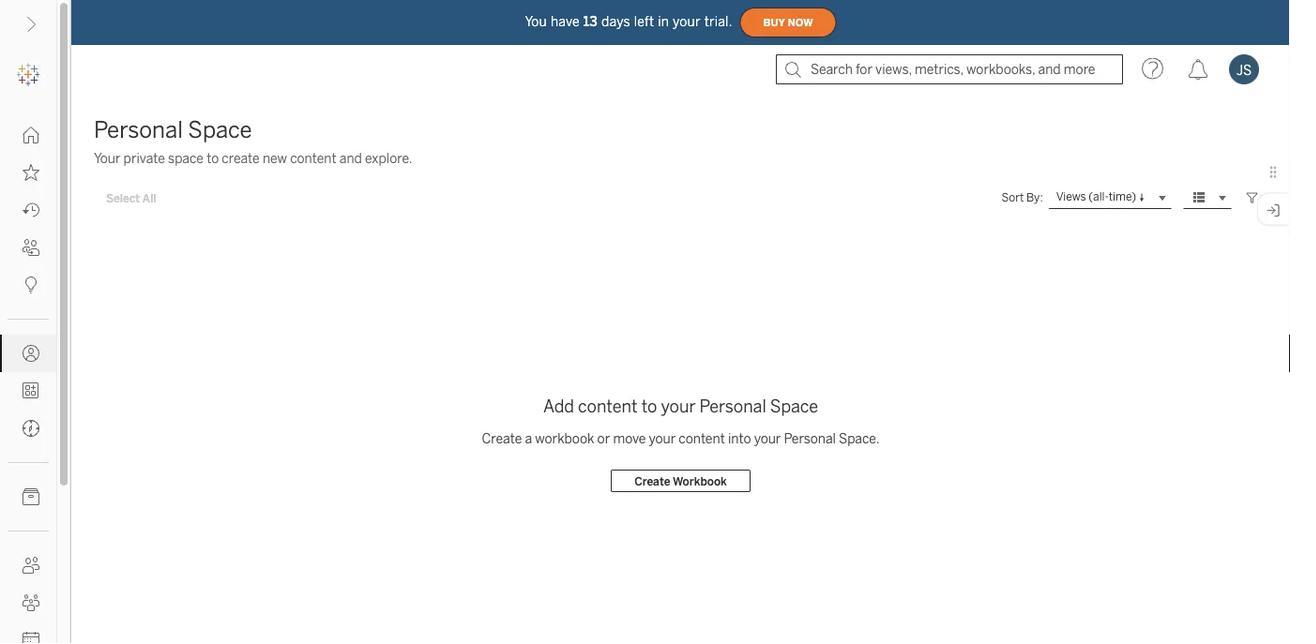 Task type: describe. For each thing, give the bounding box(es) containing it.
add content to your personal space
[[543, 397, 818, 417]]

2 vertical spatial personal
[[784, 431, 836, 447]]

your
[[94, 151, 121, 166]]

new
[[263, 151, 287, 166]]

have
[[551, 14, 580, 29]]

into
[[728, 431, 751, 447]]

or
[[597, 431, 610, 447]]

to inside personal space your private space to create new content and explore.
[[207, 151, 219, 166]]

explore.
[[365, 151, 412, 166]]

your right into
[[754, 431, 781, 447]]

list view image
[[1191, 190, 1207, 206]]

your up create a workbook or move your content into your personal space.
[[661, 397, 696, 417]]

2 vertical spatial content
[[679, 431, 725, 447]]

by:
[[1026, 191, 1043, 205]]

your right move
[[649, 431, 676, 447]]

private
[[123, 151, 165, 166]]

(all-
[[1089, 190, 1109, 204]]

left
[[634, 14, 654, 29]]

navigation panel element
[[0, 56, 56, 644]]

space
[[168, 151, 204, 166]]

time)
[[1109, 190, 1136, 204]]

you have 13 days left in your trial.
[[525, 14, 732, 29]]

personal space your private space to create new content and explore.
[[94, 117, 412, 166]]

1 horizontal spatial personal
[[699, 397, 766, 417]]

space.
[[839, 431, 880, 447]]

and
[[339, 151, 362, 166]]

create for create workbook
[[634, 475, 670, 488]]

add
[[543, 397, 574, 417]]

buy
[[763, 17, 785, 28]]

1 horizontal spatial content
[[578, 397, 638, 417]]

views (all-time)
[[1056, 190, 1136, 204]]

select
[[106, 191, 140, 205]]

space inside personal space your private space to create new content and explore.
[[188, 117, 252, 144]]

create
[[222, 151, 260, 166]]

views
[[1056, 190, 1086, 204]]

Search for views, metrics, workbooks, and more text field
[[776, 54, 1123, 84]]



Task type: locate. For each thing, give the bounding box(es) containing it.
1 vertical spatial to
[[641, 397, 657, 417]]

now
[[788, 17, 813, 28]]

0 vertical spatial content
[[290, 151, 336, 166]]

sort by:
[[1002, 191, 1043, 205]]

2 horizontal spatial personal
[[784, 431, 836, 447]]

a
[[525, 431, 532, 447]]

space
[[188, 117, 252, 144], [770, 397, 818, 417]]

1 horizontal spatial space
[[770, 397, 818, 417]]

your
[[673, 14, 701, 29], [661, 397, 696, 417], [649, 431, 676, 447], [754, 431, 781, 447]]

0 vertical spatial personal
[[94, 117, 183, 144]]

content
[[290, 151, 336, 166], [578, 397, 638, 417], [679, 431, 725, 447]]

all
[[142, 191, 156, 205]]

select all button
[[94, 187, 169, 209]]

0 horizontal spatial to
[[207, 151, 219, 166]]

trial.
[[704, 14, 732, 29]]

main navigation. press the up and down arrow keys to access links. element
[[0, 116, 56, 644]]

1 horizontal spatial create
[[634, 475, 670, 488]]

to up move
[[641, 397, 657, 417]]

personal left the space.
[[784, 431, 836, 447]]

create inside button
[[634, 475, 670, 488]]

0 horizontal spatial create
[[482, 431, 522, 447]]

0 vertical spatial to
[[207, 151, 219, 166]]

create left a in the bottom of the page
[[482, 431, 522, 447]]

workbook
[[673, 475, 727, 488]]

create
[[482, 431, 522, 447], [634, 475, 670, 488]]

create workbook
[[634, 475, 727, 488]]

you
[[525, 14, 547, 29]]

personal up into
[[699, 397, 766, 417]]

2 horizontal spatial content
[[679, 431, 725, 447]]

1 vertical spatial create
[[634, 475, 670, 488]]

create a workbook or move your content into your personal space.
[[482, 431, 880, 447]]

0 vertical spatial create
[[482, 431, 522, 447]]

select all
[[106, 191, 156, 205]]

workbook
[[535, 431, 594, 447]]

0 horizontal spatial personal
[[94, 117, 183, 144]]

create left workbook
[[634, 475, 670, 488]]

move
[[613, 431, 646, 447]]

0 horizontal spatial content
[[290, 151, 336, 166]]

content up or
[[578, 397, 638, 417]]

create for create a workbook or move your content into your personal space.
[[482, 431, 522, 447]]

your right in
[[673, 14, 701, 29]]

views (all-time) button
[[1049, 187, 1172, 209]]

to
[[207, 151, 219, 166], [641, 397, 657, 417]]

personal inside personal space your private space to create new content and explore.
[[94, 117, 183, 144]]

create workbook button
[[611, 470, 750, 493]]

buy now button
[[740, 8, 837, 38]]

0 horizontal spatial space
[[188, 117, 252, 144]]

buy now
[[763, 17, 813, 28]]

personal
[[94, 117, 183, 144], [699, 397, 766, 417], [784, 431, 836, 447]]

sort
[[1002, 191, 1024, 205]]

1 vertical spatial personal
[[699, 397, 766, 417]]

to right 'space'
[[207, 151, 219, 166]]

content inside personal space your private space to create new content and explore.
[[290, 151, 336, 166]]

in
[[658, 14, 669, 29]]

1 horizontal spatial to
[[641, 397, 657, 417]]

content left and
[[290, 151, 336, 166]]

personal up private
[[94, 117, 183, 144]]

days
[[601, 14, 630, 29]]

content left into
[[679, 431, 725, 447]]

1 vertical spatial space
[[770, 397, 818, 417]]

1 vertical spatial content
[[578, 397, 638, 417]]

0 vertical spatial space
[[188, 117, 252, 144]]

13
[[583, 14, 598, 29]]



Task type: vqa. For each thing, say whether or not it's contained in the screenshot.
Views (all-time)
yes



